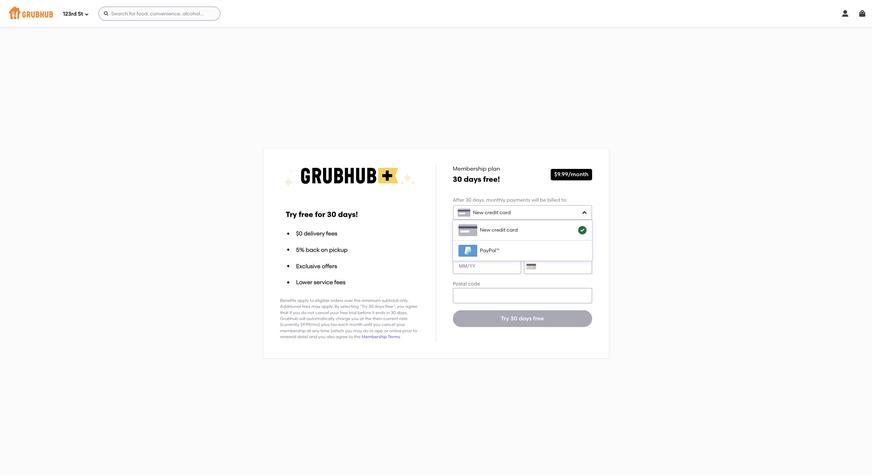 Task type: locate. For each thing, give the bounding box(es) containing it.
agree down only.
[[406, 304, 418, 309]]

after
[[453, 197, 465, 203]]

you down then-
[[374, 322, 381, 327]]

svg image
[[842, 9, 850, 18], [859, 9, 867, 18], [85, 12, 89, 16]]

agree
[[406, 304, 418, 309], [336, 335, 348, 339]]

1 vertical spatial at
[[307, 329, 311, 333]]

new credit card
[[473, 210, 511, 216], [480, 227, 518, 233]]

try 30 days free button
[[453, 311, 593, 327]]

cancel up or
[[382, 322, 396, 327]]

days, up rate at bottom left
[[397, 310, 408, 315]]

0 horizontal spatial free
[[299, 210, 313, 219]]

days inside benefits apply to eligible orders over the minimum subtotal only. additional fees may apply. by selecting "try 30 days free", you agree that if you do not cancel your free trial before it ends in 30 days, grubhub will automatically charge you at the then-current rate (currently $9.99/mo) plus tax each month until you cancel your membership at any time (which you may do in-app or online prior to renewal date) and you also agree to the
[[375, 304, 385, 309]]

the
[[354, 298, 361, 303], [365, 316, 372, 321], [354, 335, 361, 339]]

in
[[387, 310, 390, 315]]

fees down apply
[[302, 304, 311, 309]]

1 vertical spatial cancel
[[382, 322, 396, 327]]

paypal™
[[480, 248, 500, 254]]

days, inside benefits apply to eligible orders over the minimum subtotal only. additional fees may apply. by selecting "try 30 days free", you agree that if you do not cancel your free trial before it ends in 30 days, grubhub will automatically charge you at the then-current rate (currently $9.99/mo) plus tax each month until you cancel your membership at any time (which you may do in-app or online prior to renewal date) and you also agree to the
[[397, 310, 408, 315]]

0 vertical spatial try
[[286, 210, 297, 219]]

to right apply
[[310, 298, 314, 303]]

cancel
[[316, 310, 329, 315], [382, 322, 396, 327]]

days, left monthly
[[473, 197, 486, 203]]

will
[[532, 197, 539, 203], [299, 316, 306, 321]]

credit up the paypal™
[[492, 227, 506, 233]]

1 vertical spatial the
[[365, 316, 372, 321]]

1 horizontal spatial do
[[364, 329, 369, 333]]

to right 'prior'
[[413, 329, 418, 333]]

pickup
[[329, 247, 348, 253]]

0 horizontal spatial try
[[286, 210, 297, 219]]

membership up free!
[[453, 166, 487, 172]]

you down each
[[345, 329, 353, 333]]

0 vertical spatial agree
[[406, 304, 418, 309]]

may down "month"
[[354, 329, 363, 333]]

fees
[[326, 230, 338, 237], [335, 279, 346, 286], [302, 304, 311, 309]]

0 vertical spatial svg image
[[103, 11, 109, 16]]

days
[[464, 175, 482, 184], [375, 304, 385, 309], [519, 315, 532, 322]]

membership
[[453, 166, 487, 172], [362, 335, 387, 339]]

ends
[[376, 310, 386, 315]]

membership for .
[[362, 335, 387, 339]]

5% back on pickup
[[296, 247, 348, 253]]

try
[[286, 210, 297, 219], [501, 315, 510, 322]]

to
[[310, 298, 314, 303], [413, 329, 418, 333], [349, 335, 353, 339]]

in-
[[370, 329, 375, 333]]

0 horizontal spatial at
[[307, 329, 311, 333]]

offers
[[322, 263, 337, 270]]

each
[[338, 322, 349, 327]]

rate
[[400, 316, 408, 321]]

1 horizontal spatial agree
[[406, 304, 418, 309]]

do left "in-"
[[364, 329, 369, 333]]

0 vertical spatial membership
[[453, 166, 487, 172]]

renewal
[[280, 335, 296, 339]]

0 horizontal spatial to
[[310, 298, 314, 303]]

free",
[[386, 304, 396, 309]]

1 vertical spatial days,
[[397, 310, 408, 315]]

agree down (which
[[336, 335, 348, 339]]

days inside button
[[519, 315, 532, 322]]

by
[[335, 304, 340, 309]]

membership down "in-"
[[362, 335, 387, 339]]

will inside benefits apply to eligible orders over the minimum subtotal only. additional fees may apply. by selecting "try 30 days free", you agree that if you do not cancel your free trial before it ends in 30 days, grubhub will automatically charge you at the then-current rate (currently $9.99/mo) plus tax each month until you cancel your membership at any time (which you may do in-app or online prior to renewal date) and you also agree to the
[[299, 316, 306, 321]]

fees inside benefits apply to eligible orders over the minimum subtotal only. additional fees may apply. by selecting "try 30 days free", you agree that if you do not cancel your free trial before it ends in 30 days, grubhub will automatically charge you at the then-current rate (currently $9.99/mo) plus tax each month until you cancel your membership at any time (which you may do in-app or online prior to renewal date) and you also agree to the
[[302, 304, 311, 309]]

billed
[[548, 197, 561, 203]]

0 horizontal spatial may
[[312, 304, 321, 309]]

membership terms .
[[362, 335, 401, 339]]

subtotal
[[382, 298, 399, 303]]

1 horizontal spatial days
[[464, 175, 482, 184]]

2 horizontal spatial days
[[519, 315, 532, 322]]

30 inside button
[[511, 315, 518, 322]]

may up not
[[312, 304, 321, 309]]

new credit card up the paypal™
[[480, 227, 518, 233]]

trial
[[349, 310, 357, 315]]

2 vertical spatial free
[[534, 315, 544, 322]]

0 horizontal spatial membership
[[362, 335, 387, 339]]

the down "month"
[[354, 335, 361, 339]]

123rd st
[[63, 11, 83, 17]]

0 vertical spatial fees
[[326, 230, 338, 237]]

2 vertical spatial days
[[519, 315, 532, 322]]

after 30 days, monthly payments will be billed to:
[[453, 197, 568, 203]]

membership inside membership plan 30 days free!
[[453, 166, 487, 172]]

svg image
[[103, 11, 109, 16], [582, 210, 588, 216], [580, 228, 586, 233]]

0 vertical spatial do
[[301, 310, 307, 315]]

2 vertical spatial fees
[[302, 304, 311, 309]]

(currently
[[280, 322, 300, 327]]

1 vertical spatial may
[[354, 329, 363, 333]]

if
[[290, 310, 292, 315]]

date)
[[297, 335, 309, 339]]

new credit card down monthly
[[473, 210, 511, 216]]

2 vertical spatial to
[[349, 335, 353, 339]]

1 horizontal spatial try
[[501, 315, 510, 322]]

new down after 30 days, monthly payments will be billed to:
[[473, 210, 484, 216]]

new up the paypal™
[[480, 227, 491, 233]]

credit down monthly
[[485, 210, 499, 216]]

charge
[[336, 316, 351, 321]]

0 vertical spatial at
[[360, 316, 364, 321]]

0 vertical spatial cancel
[[316, 310, 329, 315]]

free inside benefits apply to eligible orders over the minimum subtotal only. additional fees may apply. by selecting "try 30 days free", you agree that if you do not cancel your free trial before it ends in 30 days, grubhub will automatically charge you at the then-current rate (currently $9.99/mo) plus tax each month until you cancel your membership at any time (which you may do in-app or online prior to renewal date) and you also agree to the
[[340, 310, 348, 315]]

card
[[500, 210, 511, 216], [507, 227, 518, 233]]

0 horizontal spatial days,
[[397, 310, 408, 315]]

credit
[[485, 210, 499, 216], [492, 227, 506, 233]]

try inside button
[[501, 315, 510, 322]]

days,
[[473, 197, 486, 203], [397, 310, 408, 315]]

1 vertical spatial svg image
[[582, 210, 588, 216]]

1 horizontal spatial svg image
[[842, 9, 850, 18]]

new
[[473, 210, 484, 216], [480, 227, 491, 233]]

free
[[299, 210, 313, 219], [340, 310, 348, 315], [534, 315, 544, 322]]

1 horizontal spatial membership
[[453, 166, 487, 172]]

1 horizontal spatial to
[[349, 335, 353, 339]]

1 vertical spatial membership
[[362, 335, 387, 339]]

automatically
[[307, 316, 335, 321]]

1 horizontal spatial free
[[340, 310, 348, 315]]

5%
[[296, 247, 305, 253]]

0 vertical spatial will
[[532, 197, 539, 203]]

will up $9.99/mo)
[[299, 316, 306, 321]]

may
[[312, 304, 321, 309], [354, 329, 363, 333]]

0 horizontal spatial will
[[299, 316, 306, 321]]

apply.
[[322, 304, 334, 309]]

also
[[327, 335, 335, 339]]

prior
[[403, 329, 412, 333]]

membership logo image
[[283, 165, 416, 188]]

eligible
[[315, 298, 330, 303]]

1 vertical spatial try
[[501, 315, 510, 322]]

fees right service
[[335, 279, 346, 286]]

you
[[397, 304, 405, 309], [293, 310, 300, 315], [352, 316, 359, 321], [374, 322, 381, 327], [345, 329, 353, 333], [319, 335, 326, 339]]

membership
[[280, 329, 306, 333]]

0 horizontal spatial agree
[[336, 335, 348, 339]]

membership plan 30 days free!
[[453, 166, 501, 184]]

1 vertical spatial fees
[[335, 279, 346, 286]]

1 horizontal spatial your
[[397, 322, 406, 327]]

will left be
[[532, 197, 539, 203]]

the right "over"
[[354, 298, 361, 303]]

1 vertical spatial days
[[375, 304, 385, 309]]

terms
[[388, 335, 400, 339]]

your down rate at bottom left
[[397, 322, 406, 327]]

at
[[360, 316, 364, 321], [307, 329, 311, 333]]

fees right delivery
[[326, 230, 338, 237]]

1 horizontal spatial cancel
[[382, 322, 396, 327]]

1 vertical spatial your
[[397, 322, 406, 327]]

additional
[[280, 304, 301, 309]]

try 30 days free
[[501, 315, 544, 322]]

then-
[[373, 316, 384, 321]]

membership for 30
[[453, 166, 487, 172]]

0 horizontal spatial your
[[330, 310, 339, 315]]

0 vertical spatial days
[[464, 175, 482, 184]]

0 vertical spatial new
[[473, 210, 484, 216]]

at down $9.99/mo)
[[307, 329, 311, 333]]

1 vertical spatial new credit card
[[480, 227, 518, 233]]

1 vertical spatial to
[[413, 329, 418, 333]]

2 horizontal spatial free
[[534, 315, 544, 322]]

month
[[350, 322, 363, 327]]

cancel up automatically
[[316, 310, 329, 315]]

1 horizontal spatial will
[[532, 197, 539, 203]]

$0 delivery fees
[[296, 230, 338, 237]]

exclusive offers
[[296, 263, 337, 270]]

the up until
[[365, 316, 372, 321]]

30
[[453, 175, 462, 184], [466, 197, 472, 203], [327, 210, 337, 219], [369, 304, 374, 309], [391, 310, 396, 315], [511, 315, 518, 322]]

0 vertical spatial may
[[312, 304, 321, 309]]

your down by on the left bottom of page
[[330, 310, 339, 315]]

1 vertical spatial will
[[299, 316, 306, 321]]

1 vertical spatial card
[[507, 227, 518, 233]]

you down only.
[[397, 304, 405, 309]]

it
[[372, 310, 375, 315]]

fees for lower service fees
[[335, 279, 346, 286]]

0 horizontal spatial days
[[375, 304, 385, 309]]

do
[[301, 310, 307, 315], [364, 329, 369, 333]]

do left not
[[301, 310, 307, 315]]

0 vertical spatial days,
[[473, 197, 486, 203]]

1 horizontal spatial may
[[354, 329, 363, 333]]

svg image inside main navigation navigation
[[103, 11, 109, 16]]

at down before
[[360, 316, 364, 321]]

1 vertical spatial do
[[364, 329, 369, 333]]

1 vertical spatial free
[[340, 310, 348, 315]]

benefits apply to eligible orders over the minimum subtotal only. additional fees may apply. by selecting "try 30 days free", you agree that if you do not cancel your free trial before it ends in 30 days, grubhub will automatically charge you at the then-current rate (currently $9.99/mo) plus tax each month until you cancel your membership at any time (which you may do in-app or online prior to renewal date) and you also agree to the
[[280, 298, 418, 339]]

to down "month"
[[349, 335, 353, 339]]

0 vertical spatial new credit card
[[473, 210, 511, 216]]



Task type: describe. For each thing, give the bounding box(es) containing it.
Search for food, convenience, alcohol... search field
[[98, 7, 220, 21]]

0 horizontal spatial cancel
[[316, 310, 329, 315]]

2 horizontal spatial to
[[413, 329, 418, 333]]

1 horizontal spatial days,
[[473, 197, 486, 203]]

online
[[390, 329, 402, 333]]

only.
[[400, 298, 409, 303]]

delivery
[[304, 230, 325, 237]]

(which
[[331, 329, 344, 333]]

2 vertical spatial svg image
[[580, 228, 586, 233]]

service
[[314, 279, 333, 286]]

$0
[[296, 230, 303, 237]]

0 vertical spatial to
[[310, 298, 314, 303]]

free!
[[484, 175, 500, 184]]

until
[[364, 322, 373, 327]]

0 vertical spatial free
[[299, 210, 313, 219]]

$9.99/mo)
[[301, 322, 321, 327]]

plan
[[488, 166, 501, 172]]

on
[[321, 247, 328, 253]]

payments
[[507, 197, 531, 203]]

try for try 30 days free
[[501, 315, 510, 322]]

.
[[400, 335, 401, 339]]

1 vertical spatial credit
[[492, 227, 506, 233]]

try free for 30 days!
[[286, 210, 358, 219]]

1 vertical spatial new
[[480, 227, 491, 233]]

time
[[321, 329, 330, 333]]

tax
[[331, 322, 337, 327]]

you right if
[[293, 310, 300, 315]]

app
[[375, 329, 384, 333]]

0 vertical spatial your
[[330, 310, 339, 315]]

not
[[308, 310, 315, 315]]

you down time in the bottom left of the page
[[319, 335, 326, 339]]

st
[[78, 11, 83, 17]]

1 vertical spatial agree
[[336, 335, 348, 339]]

you up "month"
[[352, 316, 359, 321]]

grubhub
[[280, 316, 298, 321]]

any
[[312, 329, 320, 333]]

selecting
[[341, 304, 359, 309]]

free inside button
[[534, 315, 544, 322]]

lower
[[296, 279, 313, 286]]

days inside membership plan 30 days free!
[[464, 175, 482, 184]]

30 inside membership plan 30 days free!
[[453, 175, 462, 184]]

days!
[[338, 210, 358, 219]]

before
[[358, 310, 371, 315]]

lower service fees
[[296, 279, 346, 286]]

apply
[[298, 298, 309, 303]]

over
[[345, 298, 353, 303]]

"try
[[360, 304, 368, 309]]

minimum
[[362, 298, 381, 303]]

that
[[280, 310, 289, 315]]

monthly
[[487, 197, 506, 203]]

back
[[306, 247, 320, 253]]

membership terms link
[[362, 335, 400, 339]]

current
[[384, 316, 399, 321]]

and
[[310, 335, 318, 339]]

for
[[315, 210, 326, 219]]

0 vertical spatial card
[[500, 210, 511, 216]]

0 horizontal spatial svg image
[[85, 12, 89, 16]]

123rd
[[63, 11, 77, 17]]

try for try free for 30 days!
[[286, 210, 297, 219]]

2 horizontal spatial svg image
[[859, 9, 867, 18]]

to:
[[562, 197, 568, 203]]

0 horizontal spatial do
[[301, 310, 307, 315]]

or
[[385, 329, 389, 333]]

0 vertical spatial credit
[[485, 210, 499, 216]]

main navigation navigation
[[0, 0, 873, 27]]

be
[[541, 197, 547, 203]]

1 horizontal spatial at
[[360, 316, 364, 321]]

$9.99/month
[[555, 171, 589, 178]]

benefits
[[280, 298, 297, 303]]

plus
[[322, 322, 330, 327]]

exclusive
[[296, 263, 321, 270]]

orders
[[331, 298, 344, 303]]

fees for $0 delivery fees
[[326, 230, 338, 237]]

2 vertical spatial the
[[354, 335, 361, 339]]

0 vertical spatial the
[[354, 298, 361, 303]]



Task type: vqa. For each thing, say whether or not it's contained in the screenshot.
+ corresponding to Grilled Chicken Burrito
no



